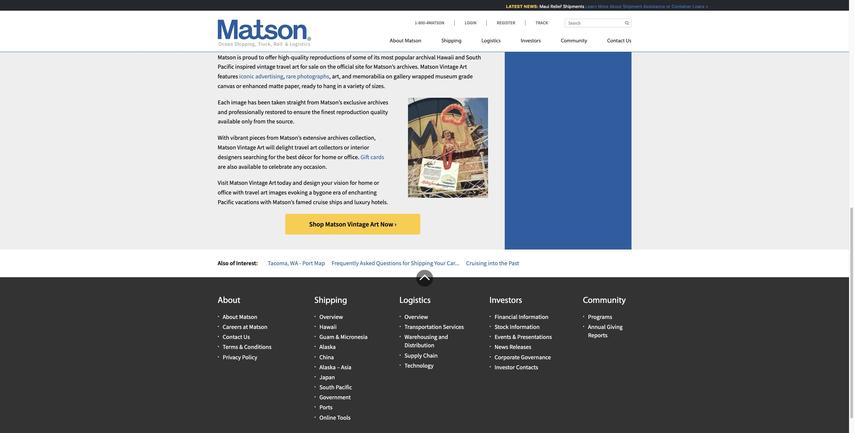 Task type: describe. For each thing, give the bounding box(es) containing it.
footer containing about
[[0, 270, 850, 433]]

contacts
[[517, 364, 539, 371]]

1 horizontal spatial contact us link
[[598, 35, 632, 49]]

, up 'today.'
[[382, 6, 383, 14]]

also
[[218, 259, 229, 267]]

investor contacts link
[[495, 364, 539, 371]]

features
[[218, 73, 238, 80]]

eugene
[[315, 6, 334, 14]]

1 vertical spatial from
[[254, 118, 266, 125]]

some
[[353, 53, 367, 61]]

iconic
[[239, 73, 254, 80]]

overview hawaii guam & micronesia alaska china alaska – asia japan south pacific government ports online tools
[[320, 313, 368, 422]]

home inside with vibrant pieces from matson's extensive archives collection, matson vintage art will delight travel art collectors or interior designers searching for the best décor for home or office.
[[322, 153, 337, 161]]

investors inside top menu navigation
[[521, 38, 541, 44]]

your
[[435, 259, 446, 267]]

matson right the shop
[[326, 220, 347, 228]]

archives inside with vibrant pieces from matson's extensive archives collection, matson vintage art will delight travel art collectors or interior designers searching for the best décor for home or office.
[[328, 134, 349, 142]]

track link
[[526, 20, 549, 26]]

2 horizontal spatial from
[[307, 98, 319, 106]]

the right into
[[500, 259, 508, 267]]

backtop image
[[417, 270, 433, 287]]

for down will
[[269, 153, 276, 161]]

us inside about matson careers at matson contact us terms & conditions privacy policy
[[244, 333, 250, 341]]

distribution
[[405, 342, 435, 349]]

0 horizontal spatial contact us link
[[223, 333, 250, 341]]

vintage up some
[[340, 31, 363, 41]]

kelly
[[369, 6, 382, 14]]

art today
[[269, 179, 292, 187]]

enhanced
[[317, 40, 348, 50]]

office.
[[344, 153, 360, 161]]

transportation
[[405, 323, 442, 331]]

travel inside continue to be popular vintage travel art today.
[[356, 16, 370, 24]]

corporate governance link
[[495, 354, 551, 361]]

the down restored
[[267, 118, 275, 125]]

design
[[304, 179, 320, 187]]

logistics link
[[472, 35, 511, 49]]

about matson
[[390, 38, 422, 44]]

tacoma,
[[268, 259, 289, 267]]

evoking
[[288, 189, 308, 196]]

matson's inside each image has been taken straight from matson's exclusive archives and professionally restored to ensure the finest reproduction quality available only from the source.
[[321, 98, 343, 106]]

gallery
[[394, 73, 411, 80]]

sale
[[309, 63, 319, 71]]

museum
[[436, 73, 458, 80]]

visit
[[218, 179, 229, 187]]

décor
[[298, 153, 313, 161]]

vintage inside matson is proud to offer high-quality reproductions of some of its most popular archival hawaii and south pacific inspired vintage travel art for sale on the official site for matson's archives. matson vintage art features
[[440, 63, 459, 71]]

iconic advertising link
[[239, 73, 284, 80]]

1 vertical spatial with
[[261, 198, 272, 206]]

paper
[[369, 40, 387, 50]]

louis
[[395, 6, 408, 14]]

annual
[[589, 323, 606, 331]]

overview transportation services warehousing and distribution supply chain technology
[[405, 313, 464, 370]]

been
[[258, 98, 271, 106]]

guam & micronesia link
[[320, 333, 368, 341]]

vintage down login link
[[447, 31, 471, 41]]

restored
[[265, 108, 286, 116]]

to inside gift cards are also available to celebrate any occasion.
[[263, 163, 268, 171]]

for right questions at the bottom of the page
[[403, 259, 410, 267]]

financial information stock information events & presentations news releases corporate governance investor contacts
[[495, 313, 552, 371]]

ready
[[302, 82, 316, 90]]

china
[[320, 354, 334, 361]]

collection,
[[350, 134, 376, 142]]

logistics inside 'footer'
[[400, 296, 431, 305]]

also
[[227, 163, 237, 171]]

travel inside visit matson vintage art today and design your vision for home or office with travel art images evoking a bygone era of enchanting pacific vacations with matson's famed cruise ships and luxury hotels.
[[245, 189, 260, 196]]

conditions
[[244, 343, 272, 351]]

site
[[356, 63, 364, 71]]

chain
[[424, 352, 438, 360]]

vision
[[334, 179, 349, 187]]

into
[[488, 259, 498, 267]]

vintage inside matson is proud to offer high-quality reproductions of some of its most popular archival hawaii and south pacific inspired vintage travel art for sale on the official site for matson's archives. matson vintage art features
[[257, 63, 276, 71]]

travel inside with vibrant pieces from matson's extensive archives collection, matson vintage art will delight travel art collectors or interior designers searching for the best décor for home or office.
[[295, 144, 309, 151]]

& inside overview hawaii guam & micronesia alaska china alaska – asia japan south pacific government ports online tools
[[336, 333, 340, 341]]

1 vertical spatial information
[[510, 323, 540, 331]]

track
[[536, 20, 549, 26]]

about matson link for shipping "link"
[[390, 35, 432, 49]]

about matson careers at matson contact us terms & conditions privacy policy
[[223, 313, 272, 361]]

1 alaska from the top
[[320, 343, 336, 351]]

or left the container
[[666, 4, 670, 9]]

annual giving reports link
[[589, 323, 623, 339]]

or left office. on the left of the page
[[338, 153, 343, 161]]

ships
[[330, 198, 343, 206]]

a female passenger tosses a lei overboard a matson lines ship in an advertisement available from the matson vintage art collection. image
[[408, 98, 488, 198]]

warehousing and distribution link
[[405, 333, 449, 349]]

wa
[[290, 259, 298, 267]]

services
[[443, 323, 464, 331]]

eugene savage , john kelly , and louis macouillard
[[315, 6, 439, 14]]

the left finest
[[312, 108, 320, 116]]

matson down the archival
[[421, 63, 439, 71]]

shipping link
[[432, 35, 472, 49]]

for left sale
[[301, 63, 308, 71]]

reports
[[589, 332, 608, 339]]

hang
[[409, 31, 426, 41]]

luxury
[[355, 198, 370, 206]]

, left rare
[[284, 73, 285, 80]]

about matson link for careers at matson link
[[223, 313, 258, 321]]

contact inside top menu navigation
[[608, 38, 625, 44]]

about for about
[[218, 296, 241, 305]]

for up the occasion.
[[314, 153, 321, 161]]

events
[[495, 333, 512, 341]]

on inside matson vintage art—ready to hang iconic vintage travel art on printed canvas or enhanced matte paper
[[250, 40, 258, 50]]

be
[[470, 6, 476, 14]]

to inside continue to be popular vintage travel art today.
[[464, 6, 469, 14]]

office
[[218, 189, 232, 196]]

to inside matson is proud to offer high-quality reproductions of some of its most popular archival hawaii and south pacific inspired vintage travel art for sale on the official site for matson's archives. matson vintage art features
[[259, 53, 264, 61]]

learn more about shipment assistance or container loans > link
[[585, 4, 708, 9]]

popular inside continue to be popular vintage travel art today.
[[315, 16, 335, 24]]

for inside visit matson vintage art today and design your vision for home or office with travel art images evoking a bygone era of enchanting pacific vacations with matson's famed cruise ships and luxury hotels.
[[350, 179, 357, 187]]

collectors
[[319, 144, 343, 151]]

or inside , art, and memorabilia on gallery wrapped museum grade canvas or enhanced matte paper, ready to hang in a variety of sizes.
[[236, 82, 242, 90]]

any
[[293, 163, 303, 171]]

vintage inside continue to be popular vintage travel art today.
[[336, 16, 355, 24]]

matson's inside matson is proud to offer high-quality reproductions of some of its most popular archival hawaii and south pacific inspired vintage travel art for sale on the official site for matson's archives. matson vintage art features
[[374, 63, 396, 71]]

& inside about matson careers at matson contact us terms & conditions privacy policy
[[240, 343, 243, 351]]

investors inside 'footer'
[[490, 296, 523, 305]]

events & presentations link
[[495, 333, 552, 341]]

matson down travel
[[218, 53, 236, 61]]

financial information link
[[495, 313, 549, 321]]

source.
[[277, 118, 295, 125]]

giving
[[608, 323, 623, 331]]

Search search field
[[565, 19, 632, 27]]

and inside each image has been taken straight from matson's exclusive archives and professionally restored to ensure the finest reproduction quality available only from the source.
[[218, 108, 228, 116]]

art inside matson is proud to offer high-quality reproductions of some of its most popular archival hawaii and south pacific inspired vintage travel art for sale on the official site for matson's archives. matson vintage art features
[[460, 63, 467, 71]]

top menu navigation
[[390, 35, 632, 49]]

taken
[[272, 98, 286, 106]]

vintage inside with vibrant pieces from matson's extensive archives collection, matson vintage art will delight travel art collectors or interior designers searching for the best décor for home or office.
[[237, 144, 256, 151]]

proud
[[243, 53, 258, 61]]

0 vertical spatial with
[[233, 189, 244, 196]]

sizes.
[[372, 82, 386, 90]]

online
[[320, 414, 336, 422]]

0 vertical spatial information
[[519, 313, 549, 321]]

matson right the at
[[249, 323, 268, 331]]

overview for hawaii
[[320, 313, 343, 321]]

alaska – asia link
[[320, 364, 352, 371]]

0 horizontal spatial shipping
[[315, 296, 347, 305]]

container
[[671, 4, 691, 9]]

on inside , art, and memorabilia on gallery wrapped museum grade canvas or enhanced matte paper, ready to hang in a variety of sizes.
[[386, 73, 393, 80]]

exclusive
[[344, 98, 367, 106]]

interest:
[[236, 259, 258, 267]]

at
[[243, 323, 248, 331]]

the inside matson is proud to offer high-quality reproductions of some of its most popular archival hawaii and south pacific inspired vintage travel art for sale on the official site for matson's archives. matson vintage art features
[[328, 63, 336, 71]]

bygone
[[313, 189, 332, 196]]

shipments
[[562, 4, 584, 9]]

celebrate
[[269, 163, 292, 171]]

news releases link
[[495, 343, 532, 351]]

advertising
[[256, 73, 284, 80]]

of inside visit matson vintage art today and design your vision for home or office with travel art images evoking a bygone era of enchanting pacific vacations with matson's famed cruise ships and luxury hotels.
[[342, 189, 347, 196]]

releases
[[510, 343, 532, 351]]

a inside , art, and memorabilia on gallery wrapped museum grade canvas or enhanced matte paper, ready to hang in a variety of sizes.
[[343, 82, 346, 90]]



Task type: locate. For each thing, give the bounding box(es) containing it.
art inside matson vintage art—ready to hang iconic vintage travel art on printed canvas or enhanced matte paper
[[239, 40, 248, 50]]

cruise
[[313, 198, 328, 206]]

best
[[287, 153, 297, 161]]

, left john
[[353, 6, 354, 14]]

archives up collectors
[[328, 134, 349, 142]]

matson down 1-
[[405, 38, 422, 44]]

tacoma, wa - port map
[[268, 259, 325, 267]]

inspired
[[235, 63, 256, 71]]

in
[[337, 82, 342, 90]]

0 vertical spatial a
[[343, 82, 346, 90]]

news:
[[523, 4, 538, 9]]

gift
[[361, 153, 370, 161]]

1 vertical spatial south
[[320, 384, 335, 391]]

south up grade
[[466, 53, 482, 61]]

shop matson vintage art now › link
[[286, 214, 421, 235]]

2 horizontal spatial shipping
[[442, 38, 462, 44]]

only
[[242, 118, 253, 125]]

and down official
[[342, 73, 352, 80]]

popular up the "archives." at the top of page
[[395, 53, 415, 61]]

of right the also
[[230, 259, 235, 267]]

or up office. on the left of the page
[[344, 144, 350, 151]]

1 horizontal spatial us
[[626, 38, 632, 44]]

0 vertical spatial hawaii
[[437, 53, 454, 61]]

offer
[[266, 53, 277, 61]]

1 horizontal spatial about matson link
[[390, 35, 432, 49]]

vintage up advertising at the left top of the page
[[257, 63, 276, 71]]

with down images
[[261, 198, 272, 206]]

popular down eugene
[[315, 16, 335, 24]]

a right the in
[[343, 82, 346, 90]]

0 horizontal spatial about matson link
[[223, 313, 258, 321]]

ports
[[320, 404, 333, 412]]

frequently asked questions for shipping your car... link
[[332, 259, 460, 267]]

alaska down guam on the bottom
[[320, 343, 336, 351]]

with vibrant pieces from matson's extensive archives collection, matson vintage art will delight travel art collectors or interior designers searching for the best décor for home or office.
[[218, 134, 376, 161]]

community link
[[551, 35, 598, 49]]

us inside top menu navigation
[[626, 38, 632, 44]]

or inside visit matson vintage art today and design your vision for home or office with travel art images evoking a bygone era of enchanting pacific vacations with matson's famed cruise ships and luxury hotels.
[[374, 179, 380, 187]]

grade
[[459, 73, 473, 80]]

art left will
[[257, 144, 265, 151]]

art down kelly
[[371, 16, 378, 24]]

also of interest:
[[218, 259, 258, 267]]

popular inside matson is proud to offer high-quality reproductions of some of its most popular archival hawaii and south pacific inspired vintage travel art for sale on the official site for matson's archives. matson vintage art features
[[395, 53, 415, 61]]

vintage up museum
[[440, 63, 459, 71]]

shipping
[[442, 38, 462, 44], [411, 259, 434, 267], [315, 296, 347, 305]]

0 horizontal spatial contact
[[223, 333, 243, 341]]

to inside each image has been taken straight from matson's exclusive archives and professionally restored to ensure the finest reproduction quality available only from the source.
[[287, 108, 293, 116]]

0 vertical spatial investors
[[521, 38, 541, 44]]

overview for transportation
[[405, 313, 429, 321]]

to inside , art, and memorabilia on gallery wrapped museum grade canvas or enhanced matte paper, ready to hang in a variety of sizes.
[[317, 82, 322, 90]]

overview up transportation
[[405, 313, 429, 321]]

pacific inside matson is proud to offer high-quality reproductions of some of its most popular archival hawaii and south pacific inspired vintage travel art for sale on the official site for matson's archives. matson vintage art features
[[218, 63, 234, 71]]

overview link for shipping
[[320, 313, 343, 321]]

matson up designers
[[218, 144, 236, 151]]

matson's inside with vibrant pieces from matson's extensive archives collection, matson vintage art will delight travel art collectors or interior designers searching for the best décor for home or office.
[[280, 134, 302, 142]]

or inside matson vintage art—ready to hang iconic vintage travel art on printed canvas or enhanced matte paper
[[308, 40, 315, 50]]

1 vertical spatial logistics
[[400, 296, 431, 305]]

memorabilia
[[353, 73, 385, 80]]

0 vertical spatial vintage
[[336, 16, 355, 24]]

art inside the shop matson vintage art now › link
[[371, 220, 379, 228]]

0 vertical spatial pacific
[[218, 63, 234, 71]]

about for about matson
[[390, 38, 404, 44]]

art down extensive
[[310, 144, 318, 151]]

of left the 'its'
[[368, 53, 373, 61]]

1 horizontal spatial from
[[267, 134, 279, 142]]

to
[[464, 6, 469, 14], [401, 31, 407, 41], [259, 53, 264, 61], [317, 82, 322, 90], [287, 108, 293, 116], [263, 163, 268, 171]]

from up will
[[267, 134, 279, 142]]

register link
[[487, 20, 526, 26]]

1 horizontal spatial hawaii
[[437, 53, 454, 61]]

alaska up the japan
[[320, 364, 336, 371]]

1 horizontal spatial on
[[320, 63, 327, 71]]

matson inside visit matson vintage art today and design your vision for home or office with travel art images evoking a bygone era of enchanting pacific vacations with matson's famed cruise ships and luxury hotels.
[[230, 179, 248, 187]]

high-
[[278, 53, 291, 61]]

& up news releases link
[[513, 333, 517, 341]]

now
[[381, 220, 394, 228]]

2 horizontal spatial on
[[386, 73, 393, 80]]

quality down the sizes. at the left top of the page
[[371, 108, 388, 116]]

1 horizontal spatial archives
[[368, 98, 389, 106]]

tools
[[338, 414, 351, 422]]

1 vertical spatial investors
[[490, 296, 523, 305]]

1 vertical spatial quality
[[371, 108, 388, 116]]

finest
[[322, 108, 335, 116]]

of down the memorabilia
[[366, 82, 371, 90]]

famed
[[296, 198, 312, 206]]

matson inside matson vintage art—ready to hang iconic vintage travel art on printed canvas or enhanced matte paper
[[315, 31, 338, 41]]

1 horizontal spatial vintage
[[336, 16, 355, 24]]

0 vertical spatial from
[[307, 98, 319, 106]]

about matson link down 1-
[[390, 35, 432, 49]]

0 horizontal spatial overview
[[320, 313, 343, 321]]

login link
[[455, 20, 487, 26]]

0 vertical spatial about matson link
[[390, 35, 432, 49]]

, inside , art, and memorabilia on gallery wrapped museum grade canvas or enhanced matte paper, ready to hang in a variety of sizes.
[[330, 73, 331, 80]]

on inside matson is proud to offer high-quality reproductions of some of its most popular archival hawaii and south pacific inspired vintage travel art for sale on the official site for matson's archives. matson vintage art features
[[320, 63, 327, 71]]

micronesia
[[341, 333, 368, 341]]

of up official
[[347, 53, 352, 61]]

art inside visit matson vintage art today and design your vision for home or office with travel art images evoking a bygone era of enchanting pacific vacations with matson's famed cruise ships and luxury hotels.
[[261, 189, 268, 196]]

home down collectors
[[322, 153, 337, 161]]

archives down the sizes. at the left top of the page
[[368, 98, 389, 106]]

art inside continue to be popular vintage travel art today.
[[371, 16, 378, 24]]

matson's down most
[[374, 63, 396, 71]]

1 horizontal spatial popular
[[395, 53, 415, 61]]

1 horizontal spatial quality
[[371, 108, 388, 116]]

hawaii inside overview hawaii guam & micronesia alaska china alaska – asia japan south pacific government ports online tools
[[320, 323, 337, 331]]

overview up hawaii link
[[320, 313, 343, 321]]

photographs
[[297, 73, 330, 80]]

0 horizontal spatial hawaii
[[320, 323, 337, 331]]

,
[[353, 6, 354, 14], [382, 6, 383, 14], [284, 73, 285, 80], [330, 73, 331, 80]]

1 vertical spatial home
[[358, 179, 373, 187]]

stock information link
[[495, 323, 540, 331]]

technology link
[[405, 362, 434, 370]]

about matson link up careers at matson link
[[223, 313, 258, 321]]

0 horizontal spatial a
[[309, 189, 312, 196]]

1 vertical spatial about matson link
[[223, 313, 258, 321]]

for right vision
[[350, 179, 357, 187]]

pacific up government
[[336, 384, 352, 391]]

south down 'japan' link
[[320, 384, 335, 391]]

art left images
[[261, 189, 268, 196]]

1 horizontal spatial &
[[336, 333, 340, 341]]

1 vertical spatial on
[[320, 63, 327, 71]]

art inside with vibrant pieces from matson's extensive archives collection, matson vintage art will delight travel art collectors or interior designers searching for the best décor for home or office.
[[257, 144, 265, 151]]

available up with at the top
[[218, 118, 241, 125]]

quality inside each image has been taken straight from matson's exclusive archives and professionally restored to ensure the finest reproduction quality available only from the source.
[[371, 108, 388, 116]]

0 horizontal spatial popular
[[315, 16, 335, 24]]

about for about matson careers at matson contact us terms & conditions privacy policy
[[223, 313, 238, 321]]

1 vertical spatial us
[[244, 333, 250, 341]]

1 horizontal spatial overview
[[405, 313, 429, 321]]

reproduction
[[337, 108, 370, 116]]

louis macouillard link
[[395, 6, 439, 14]]

0 vertical spatial archives
[[368, 98, 389, 106]]

matson inside with vibrant pieces from matson's extensive archives collection, matson vintage art will delight travel art collectors or interior designers searching for the best décor for home or office.
[[218, 144, 236, 151]]

search image
[[626, 21, 630, 25]]

overview inside overview transportation services warehousing and distribution supply chain technology
[[405, 313, 429, 321]]

1 vertical spatial alaska
[[320, 364, 336, 371]]

matte
[[349, 40, 367, 50]]

pacific up features
[[218, 63, 234, 71]]

matson's up finest
[[321, 98, 343, 106]]

cards
[[371, 153, 384, 161]]

vintage down luxury at the top left of the page
[[348, 220, 369, 228]]

and
[[384, 6, 394, 14], [456, 53, 465, 61], [342, 73, 352, 80], [218, 108, 228, 116], [293, 179, 303, 187], [344, 198, 353, 206], [439, 333, 449, 341]]

john kelly link
[[356, 6, 382, 14]]

matson's up "delight"
[[280, 134, 302, 142]]

1 vertical spatial available
[[239, 163, 261, 171]]

on left gallery
[[386, 73, 393, 80]]

0 vertical spatial alaska
[[320, 343, 336, 351]]

the down reproductions
[[328, 63, 336, 71]]

asked
[[360, 259, 375, 267]]

vintage down savage
[[336, 16, 355, 24]]

official
[[337, 63, 354, 71]]

archival
[[416, 53, 436, 61]]

community inside top menu navigation
[[561, 38, 588, 44]]

available inside each image has been taken straight from matson's exclusive archives and professionally restored to ensure the finest reproduction quality available only from the source.
[[218, 118, 241, 125]]

designers
[[218, 153, 242, 161]]

1-
[[415, 20, 419, 26]]

shipping inside shipping "link"
[[442, 38, 462, 44]]

south inside matson is proud to offer high-quality reproductions of some of its most popular archival hawaii and south pacific inspired vintage travel art for sale on the official site for matson's archives. matson vintage art features
[[466, 53, 482, 61]]

contact us link down careers
[[223, 333, 250, 341]]

information up events & presentations link
[[510, 323, 540, 331]]

0 vertical spatial logistics
[[482, 38, 501, 44]]

available inside gift cards are also available to celebrate any occasion.
[[239, 163, 261, 171]]

the inside with vibrant pieces from matson's extensive archives collection, matson vintage art will delight travel art collectors or interior designers searching for the best décor for home or office.
[[277, 153, 285, 161]]

2 horizontal spatial &
[[513, 333, 517, 341]]

information up stock information link
[[519, 313, 549, 321]]

and inside matson is proud to offer high-quality reproductions of some of its most popular archival hawaii and south pacific inspired vintage travel art for sale on the official site for matson's archives. matson vintage art features
[[456, 53, 465, 61]]

1 horizontal spatial with
[[261, 198, 272, 206]]

shipping up hawaii link
[[315, 296, 347, 305]]

1 horizontal spatial a
[[343, 82, 346, 90]]

vintage down vibrant
[[237, 144, 256, 151]]

matson's inside visit matson vintage art today and design your vision for home or office with travel art images evoking a bygone era of enchanting pacific vacations with matson's famed cruise ships and luxury hotels.
[[273, 198, 295, 206]]

asia
[[341, 364, 352, 371]]

art—ready
[[365, 31, 399, 41]]

1 vertical spatial popular
[[395, 53, 415, 61]]

section
[[497, 0, 640, 250]]

hawaii up guam on the bottom
[[320, 323, 337, 331]]

on right sale
[[320, 63, 327, 71]]

of inside , art, and memorabilia on gallery wrapped museum grade canvas or enhanced matte paper, ready to hang in a variety of sizes.
[[366, 82, 371, 90]]

cruising into the past link
[[467, 259, 520, 267]]

& inside financial information stock information events & presentations news releases corporate governance investor contacts
[[513, 333, 517, 341]]

2 vertical spatial shipping
[[315, 296, 347, 305]]

pacific inside overview hawaii guam & micronesia alaska china alaska – asia japan south pacific government ports online tools
[[336, 384, 352, 391]]

1 vertical spatial shipping
[[411, 259, 434, 267]]

1 horizontal spatial contact
[[608, 38, 625, 44]]

home inside visit matson vintage art today and design your vision for home or office with travel art images evoking a bygone era of enchanting pacific vacations with matson's famed cruise ships and luxury hotels.
[[358, 179, 373, 187]]

0 horizontal spatial with
[[233, 189, 244, 196]]

about
[[609, 4, 621, 9], [390, 38, 404, 44], [218, 296, 241, 305], [223, 313, 238, 321]]

matson up the at
[[239, 313, 258, 321]]

quality
[[291, 53, 309, 61], [371, 108, 388, 116]]

south inside overview hawaii guam & micronesia alaska china alaska – asia japan south pacific government ports online tools
[[320, 384, 335, 391]]

1 horizontal spatial shipping
[[411, 259, 434, 267]]

macouillard
[[410, 6, 439, 14]]

overview link
[[320, 313, 343, 321], [405, 313, 429, 321]]

0 vertical spatial on
[[250, 40, 258, 50]]

1 vertical spatial pacific
[[218, 198, 234, 206]]

vintage
[[340, 31, 363, 41], [447, 31, 471, 41], [440, 63, 459, 71], [237, 144, 256, 151], [249, 179, 268, 187], [348, 220, 369, 228]]

0 horizontal spatial quality
[[291, 53, 309, 61]]

with
[[218, 134, 229, 142]]

cruising into the past
[[467, 259, 520, 267]]

1 overview from the left
[[320, 313, 343, 321]]

0 vertical spatial shipping
[[442, 38, 462, 44]]

matson inside "link"
[[405, 38, 422, 44]]

blue matson logo with ocean, shipping, truck, rail and logistics written beneath it. image
[[218, 20, 311, 47]]

2 overview link from the left
[[405, 313, 429, 321]]

hotels.
[[372, 198, 389, 206]]

overview link up transportation
[[405, 313, 429, 321]]

0 vertical spatial available
[[218, 118, 241, 125]]

corporate
[[495, 354, 520, 361]]

1 vertical spatial hawaii
[[320, 323, 337, 331]]

800-
[[419, 20, 427, 26]]

travel down john
[[356, 16, 370, 24]]

available down the searching
[[239, 163, 261, 171]]

0 vertical spatial popular
[[315, 16, 335, 24]]

for right site
[[366, 63, 373, 71]]

continue
[[440, 6, 463, 14]]

art up rare
[[292, 63, 299, 71]]

contact inside about matson careers at matson contact us terms & conditions privacy policy
[[223, 333, 243, 341]]

art
[[371, 16, 378, 24], [292, 63, 299, 71], [310, 144, 318, 151], [261, 189, 268, 196]]

home up enchanting
[[358, 179, 373, 187]]

gift cards link
[[361, 153, 384, 161]]

0 vertical spatial home
[[322, 153, 337, 161]]

pacific inside visit matson vintage art today and design your vision for home or office with travel art images evoking a bygone era of enchanting pacific vacations with matson's famed cruise ships and luxury hotels.
[[218, 198, 234, 206]]

& right guam on the bottom
[[336, 333, 340, 341]]

1 horizontal spatial home
[[358, 179, 373, 187]]

archives inside each image has been taken straight from matson's exclusive archives and professionally restored to ensure the finest reproduction quality available only from the source.
[[368, 98, 389, 106]]

contact down careers
[[223, 333, 243, 341]]

1 overview link from the left
[[320, 313, 343, 321]]

and inside overview transportation services warehousing and distribution supply chain technology
[[439, 333, 449, 341]]

investors link
[[511, 35, 551, 49]]

latest news: maui relief shipments learn more about shipment assistance or container loans >
[[505, 4, 708, 9]]

logistics
[[482, 38, 501, 44], [400, 296, 431, 305]]

logistics down register link
[[482, 38, 501, 44]]

from inside with vibrant pieces from matson's extensive archives collection, matson vintage art will delight travel art collectors or interior designers searching for the best décor for home or office.
[[267, 134, 279, 142]]

shipping up 'backtop' image
[[411, 259, 434, 267]]

or right canvas
[[308, 40, 315, 50]]

and up 'today.'
[[384, 6, 394, 14]]

of right "era"
[[342, 189, 347, 196]]

1 horizontal spatial logistics
[[482, 38, 501, 44]]

overview link up hawaii link
[[320, 313, 343, 321]]

art inside with vibrant pieces from matson's extensive archives collection, matson vintage art will delight travel art collectors or interior designers searching for the best décor for home or office.
[[310, 144, 318, 151]]

investors up 'financial'
[[490, 296, 523, 305]]

vintage inside visit matson vintage art today and design your vision for home or office with travel art images evoking a bygone era of enchanting pacific vacations with matson's famed cruise ships and luxury hotels.
[[249, 179, 268, 187]]

and down transportation services 'link'
[[439, 333, 449, 341]]

2 overview from the left
[[405, 313, 429, 321]]

1 horizontal spatial overview link
[[405, 313, 429, 321]]

1 vertical spatial a
[[309, 189, 312, 196]]

register
[[497, 20, 516, 26]]

a inside visit matson vintage art today and design your vision for home or office with travel art images evoking a bygone era of enchanting pacific vacations with matson's famed cruise ships and luxury hotels.
[[309, 189, 312, 196]]

contact
[[608, 38, 625, 44], [223, 333, 243, 341]]

0 vertical spatial community
[[561, 38, 588, 44]]

overview link for logistics
[[405, 313, 429, 321]]

and right ships
[[344, 198, 353, 206]]

matson's down images
[[273, 198, 295, 206]]

2 alaska from the top
[[320, 364, 336, 371]]

logistics inside 'logistics' link
[[482, 38, 501, 44]]

2 vertical spatial pacific
[[336, 384, 352, 391]]

era
[[333, 189, 341, 196]]

governance
[[521, 354, 551, 361]]

0 horizontal spatial vintage
[[257, 63, 276, 71]]

latest
[[505, 4, 522, 9]]

art inside matson is proud to offer high-quality reproductions of some of its most popular archival hawaii and south pacific inspired vintage travel art for sale on the official site for matson's archives. matson vintage art features
[[292, 63, 299, 71]]

continue to be popular vintage travel art today.
[[315, 6, 476, 24]]

on up "proud"
[[250, 40, 258, 50]]

matson up reproductions
[[315, 31, 338, 41]]

travel up vacations
[[245, 189, 260, 196]]

0 vertical spatial contact us link
[[598, 35, 632, 49]]

careers at matson link
[[223, 323, 268, 331]]

each
[[218, 98, 230, 106]]

None search field
[[565, 19, 632, 27]]

paper,
[[285, 82, 301, 90]]

2 vertical spatial from
[[267, 134, 279, 142]]

overview inside overview hawaii guam & micronesia alaska china alaska – asia japan south pacific government ports online tools
[[320, 313, 343, 321]]

0 horizontal spatial archives
[[328, 134, 349, 142]]

0 vertical spatial south
[[466, 53, 482, 61]]

john
[[356, 6, 368, 14]]

0 vertical spatial us
[[626, 38, 632, 44]]

news
[[495, 343, 509, 351]]

your
[[322, 179, 333, 187]]

vintage left art today
[[249, 179, 268, 187]]

iconic advertising , rare photographs
[[239, 73, 330, 80]]

0 horizontal spatial logistics
[[400, 296, 431, 305]]

0 vertical spatial quality
[[291, 53, 309, 61]]

and up the evoking
[[293, 179, 303, 187]]

hawaii inside matson is proud to offer high-quality reproductions of some of its most popular archival hawaii and south pacific inspired vintage travel art for sale on the official site for matson's archives. matson vintage art features
[[437, 53, 454, 61]]

0 horizontal spatial south
[[320, 384, 335, 391]]

0 horizontal spatial on
[[250, 40, 258, 50]]

quality inside matson is proud to offer high-quality reproductions of some of its most popular archival hawaii and south pacific inspired vintage travel art for sale on the official site for matson's archives. matson vintage art features
[[291, 53, 309, 61]]

contact us
[[608, 38, 632, 44]]

1 vertical spatial vintage
[[257, 63, 276, 71]]

2 vertical spatial on
[[386, 73, 393, 80]]

0 horizontal spatial home
[[322, 153, 337, 161]]

art up grade
[[460, 63, 467, 71]]

0 horizontal spatial &
[[240, 343, 243, 351]]

1 vertical spatial contact us link
[[223, 333, 250, 341]]

travel inside matson is proud to offer high-quality reproductions of some of its most popular archival hawaii and south pacific inspired vintage travel art for sale on the official site for matson's archives. matson vintage art features
[[277, 63, 291, 71]]

travel up the décor
[[295, 144, 309, 151]]

about inside "link"
[[390, 38, 404, 44]]

and inside , art, and memorabilia on gallery wrapped museum grade canvas or enhanced matte paper, ready to hang in a variety of sizes.
[[342, 73, 352, 80]]

0 vertical spatial contact
[[608, 38, 625, 44]]

1 vertical spatial contact
[[223, 333, 243, 341]]

0 horizontal spatial us
[[244, 333, 250, 341]]

community up programs link
[[584, 296, 626, 305]]

1 horizontal spatial south
[[466, 53, 482, 61]]

0 horizontal spatial from
[[254, 118, 266, 125]]

4matson
[[427, 20, 445, 26]]

from right only
[[254, 118, 266, 125]]

about inside about matson careers at matson contact us terms & conditions privacy policy
[[223, 313, 238, 321]]

contact us link down search image
[[598, 35, 632, 49]]

shipment
[[622, 4, 641, 9]]

canvas
[[218, 82, 235, 90]]

lurline cruise ship greeted by outriggers is part of the matson vintage art collection. image
[[218, 0, 298, 29]]

pacific
[[218, 63, 234, 71], [218, 198, 234, 206], [336, 384, 352, 391]]

or up enchanting
[[374, 179, 380, 187]]

to inside matson vintage art—ready to hang iconic vintage travel art on printed canvas or enhanced matte paper
[[401, 31, 407, 41]]

, left art,
[[330, 73, 331, 80]]

hawaii down shipping "link"
[[437, 53, 454, 61]]

footer
[[0, 270, 850, 433]]

hawaii link
[[320, 323, 337, 331]]

1 vertical spatial archives
[[328, 134, 349, 142]]

most
[[381, 53, 394, 61]]

ports link
[[320, 404, 333, 412]]

a down design
[[309, 189, 312, 196]]

programs annual giving reports
[[589, 313, 623, 339]]

map
[[315, 259, 325, 267]]

1 vertical spatial community
[[584, 296, 626, 305]]

>
[[705, 4, 708, 9]]

0 horizontal spatial overview link
[[320, 313, 343, 321]]

logistics down 'backtop' image
[[400, 296, 431, 305]]



Task type: vqa. For each thing, say whether or not it's contained in the screenshot.
Archives.
yes



